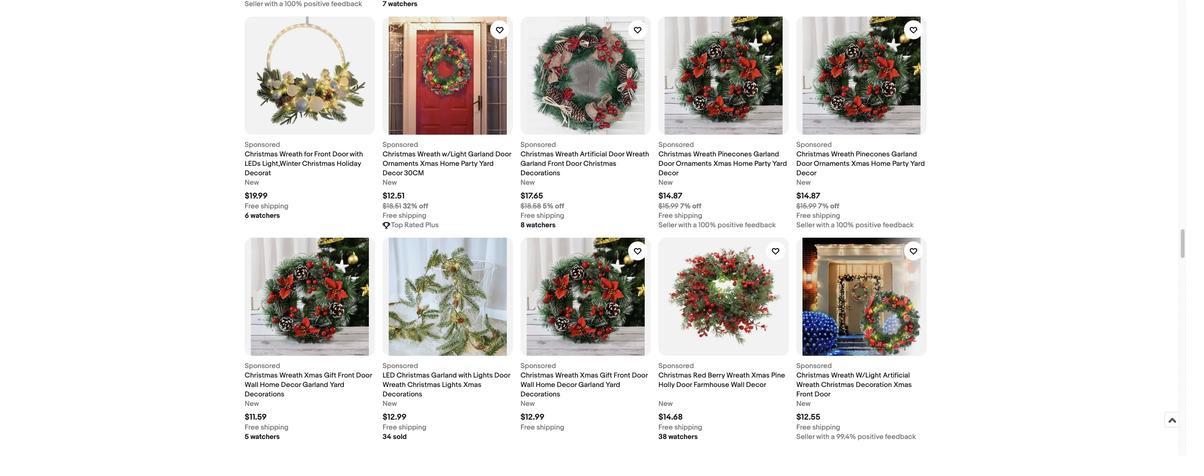 Task type: locate. For each thing, give the bounding box(es) containing it.
5%
[[543, 202, 554, 211]]

positive
[[718, 221, 744, 230], [856, 221, 882, 230], [858, 433, 884, 442]]

$14.87
[[659, 191, 683, 201], [797, 191, 821, 201]]

1 horizontal spatial pinecones
[[856, 150, 890, 159]]

2 horizontal spatial ornaments
[[814, 159, 850, 168]]

seller down $14.87 text box
[[797, 221, 815, 230]]

new text field down led at the bottom of the page
[[383, 399, 397, 409]]

new text field for new
[[659, 178, 673, 188]]

2 $12.99 text field from the left
[[521, 413, 545, 422]]

free shipping text field down $14.87 text field
[[659, 211, 703, 221]]

1 vertical spatial artificial
[[884, 371, 911, 380]]

with inside sponsored christmas wreath w/light artificial wreath christmas decoration xmas front door new $12.55 free shipping seller with a 99.4% positive feedback
[[817, 433, 830, 442]]

$12.51
[[383, 191, 405, 201]]

garland inside sponsored christmas wreath xmas gift front door wall home decor garland yard decorations new $11.59 free shipping 5 watchers
[[303, 381, 328, 390]]

1 gift from the left
[[324, 371, 337, 380]]

3 party from the left
[[893, 159, 909, 168]]

2 7% from the left
[[819, 202, 829, 211]]

2 $14.87 from the left
[[797, 191, 821, 201]]

1 $12.99 from the left
[[383, 413, 407, 422]]

led
[[383, 371, 395, 380]]

shipping inside sponsored christmas wreath xmas gift front door wall home decor garland yard decorations new $12.99 free shipping
[[537, 423, 565, 432]]

1 horizontal spatial $15.99
[[797, 202, 817, 211]]

sponsored christmas wreath w/light artificial wreath christmas decoration xmas front door new $12.55 free shipping seller with a 99.4% positive feedback
[[797, 362, 917, 442]]

wreath
[[280, 150, 303, 159], [418, 150, 441, 159], [556, 150, 579, 159], [626, 150, 650, 159], [694, 150, 717, 159], [832, 150, 855, 159], [280, 371, 303, 380], [556, 371, 579, 380], [727, 371, 750, 380], [832, 371, 855, 380], [383, 381, 406, 390], [797, 381, 820, 390]]

free
[[245, 202, 259, 211], [383, 211, 397, 220], [521, 211, 535, 220], [659, 211, 673, 220], [797, 211, 811, 220], [245, 423, 259, 432], [383, 423, 397, 432], [521, 423, 535, 432], [659, 423, 673, 432], [797, 423, 811, 432]]

sponsored
[[245, 140, 280, 149], [383, 140, 418, 149], [521, 140, 556, 149], [659, 140, 694, 149], [797, 140, 833, 149], [245, 362, 280, 371], [383, 362, 418, 371], [521, 362, 556, 371], [659, 362, 694, 371], [797, 362, 833, 371]]

1 sponsored christmas wreath pinecones garland door ornaments xmas home party yard decor new $14.87 $15.99 7% off free shipping seller with a 100% positive feedback from the left
[[659, 140, 788, 230]]

0 horizontal spatial sponsored christmas wreath pinecones garland door ornaments xmas home party yard decor new $14.87 $15.99 7% off free shipping seller with a 100% positive feedback
[[659, 140, 788, 230]]

new inside sponsored christmas wreath xmas gift front door wall home decor garland yard decorations new $12.99 free shipping
[[521, 399, 535, 408]]

yard for $14.87 text box's previous price $15.99 7% off text field
[[911, 159, 926, 168]]

sponsored christmas wreath pinecones garland door ornaments xmas home party yard decor new $14.87 $15.99 7% off free shipping seller with a 100% positive feedback
[[659, 140, 788, 230], [797, 140, 926, 230]]

2 100% from the left
[[837, 221, 855, 230]]

artificial inside sponsored christmas wreath artificial door wreath garland front door christmas decorations new $17.65 $18.58 5% off free shipping 8 watchers
[[580, 150, 607, 159]]

positive for seller with a 100% positive feedback text field
[[856, 221, 882, 230]]

christmas inside sponsored christmas wreath w/light garland door ornaments xmas home party yard decor 30cm new $12.51 $18.51 32% off free shipping
[[383, 150, 416, 159]]

watchers right 8
[[527, 221, 556, 230]]

sponsored text field for sponsored christmas red berry wreath xmas pine holly door farmhouse wall decor
[[659, 362, 694, 371]]

watchers right 5
[[251, 433, 280, 442]]

100%
[[699, 221, 716, 230], [837, 221, 855, 230]]

None text field
[[245, 0, 362, 9], [383, 0, 418, 9], [245, 0, 362, 9], [383, 0, 418, 9]]

a for $14.87 text box's previous price $15.99 7% off text field
[[832, 221, 835, 230]]

Seller with a 100% positive feedback text field
[[659, 221, 776, 230]]

$12.99
[[383, 413, 407, 422], [521, 413, 545, 422]]

wall inside sponsored christmas red berry wreath xmas pine holly door farmhouse wall decor
[[731, 381, 745, 390]]

previous price $15.99 7% off text field down $14.87 text box
[[797, 202, 840, 211]]

$12.55 text field
[[797, 413, 821, 422]]

feedback for seller with a 100% positive feedback text field
[[884, 221, 915, 230]]

new text field for $14.68
[[659, 399, 673, 409]]

gift for $12.99
[[600, 371, 613, 380]]

0 horizontal spatial wall
[[245, 381, 259, 390]]

off right 5%
[[555, 202, 565, 211]]

seller
[[659, 221, 677, 230], [797, 221, 815, 230], [797, 433, 815, 442]]

sold
[[393, 433, 407, 442]]

a
[[694, 221, 697, 230], [832, 221, 835, 230], [832, 433, 835, 442]]

2 gift from the left
[[600, 371, 613, 380]]

xmas inside sponsored christmas red berry wreath xmas pine holly door farmhouse wall decor
[[752, 371, 770, 380]]

ornaments for new text box related to $14.87
[[814, 159, 850, 168]]

Sponsored text field
[[245, 140, 280, 150], [659, 140, 694, 150], [383, 362, 418, 371], [521, 362, 556, 371], [659, 362, 694, 371]]

front inside sponsored christmas wreath artificial door wreath garland front door christmas decorations new $17.65 $18.58 5% off free shipping 8 watchers
[[548, 159, 565, 168]]

artificial
[[580, 150, 607, 159], [884, 371, 911, 380]]

ornaments up $14.87 text box
[[814, 159, 850, 168]]

lights
[[474, 371, 493, 380], [442, 381, 462, 390]]

2 horizontal spatial wall
[[731, 381, 745, 390]]

6 watchers text field
[[245, 211, 280, 221]]

watchers inside new $14.68 free shipping 38 watchers
[[669, 433, 698, 442]]

home inside sponsored christmas wreath xmas gift front door wall home decor garland yard decorations new $11.59 free shipping 5 watchers
[[260, 381, 280, 390]]

door inside "sponsored christmas wreath for front door with leds light,winter christmas holiday decorat new $19.99 free shipping 6 watchers"
[[333, 150, 348, 159]]

38 watchers text field
[[659, 433, 698, 442]]

$12.99 inside sponsored led christmas garland with lights door wreath christmas lights xmas decorations new $12.99 free shipping 34 sold
[[383, 413, 407, 422]]

1 $12.99 text field from the left
[[383, 413, 407, 422]]

new text field up $12.51
[[383, 178, 397, 188]]

watchers right 6
[[251, 211, 280, 220]]

2 pinecones from the left
[[856, 150, 890, 159]]

1 off from the left
[[419, 202, 429, 211]]

decorations inside sponsored christmas wreath artificial door wreath garland front door christmas decorations new $17.65 $18.58 5% off free shipping 8 watchers
[[521, 169, 561, 178]]

5
[[245, 433, 249, 442]]

sponsored inside "sponsored christmas wreath for front door with leds light,winter christmas holiday decorat new $19.99 free shipping 6 watchers"
[[245, 140, 280, 149]]

watchers
[[251, 211, 280, 220], [527, 221, 556, 230], [251, 433, 280, 442], [669, 433, 698, 442]]

38
[[659, 433, 667, 442]]

2 party from the left
[[755, 159, 771, 168]]

home for $14.87 text box's previous price $15.99 7% off text field
[[872, 159, 891, 168]]

$12.99 text field for led christmas garland with lights door wreath christmas lights xmas decorations
[[383, 413, 407, 422]]

4 off from the left
[[831, 202, 840, 211]]

leds
[[245, 159, 261, 168]]

shipping inside sponsored christmas wreath xmas gift front door wall home decor garland yard decorations new $11.59 free shipping 5 watchers
[[261, 423, 289, 432]]

2 ornaments from the left
[[676, 159, 712, 168]]

1 horizontal spatial 100%
[[837, 221, 855, 230]]

$12.51 text field
[[383, 191, 405, 201]]

8 watchers text field
[[521, 221, 556, 230]]

off
[[419, 202, 429, 211], [555, 202, 565, 211], [693, 202, 702, 211], [831, 202, 840, 211]]

free inside sponsored christmas wreath w/light artificial wreath christmas decoration xmas front door new $12.55 free shipping seller with a 99.4% positive feedback
[[797, 423, 811, 432]]

party
[[461, 159, 478, 168], [755, 159, 771, 168], [893, 159, 909, 168]]

gift inside sponsored christmas wreath xmas gift front door wall home decor garland yard decorations new $11.59 free shipping 5 watchers
[[324, 371, 337, 380]]

7% for $14.87 text field
[[681, 202, 691, 211]]

2 previous price $15.99 7% off text field from the left
[[797, 202, 840, 211]]

sponsored inside sponsored christmas wreath w/light artificial wreath christmas decoration xmas front door new $12.55 free shipping seller with a 99.4% positive feedback
[[797, 362, 833, 371]]

decor
[[383, 169, 403, 178], [659, 169, 679, 178], [797, 169, 817, 178], [281, 381, 301, 390], [557, 381, 577, 390], [747, 381, 767, 390]]

sponsored inside sponsored christmas red berry wreath xmas pine holly door farmhouse wall decor
[[659, 362, 694, 371]]

0 horizontal spatial gift
[[324, 371, 337, 380]]

home for previous price $15.99 7% off text field corresponding to $14.87 text field
[[734, 159, 753, 168]]

previous price $15.99 7% off text field down $14.87 text field
[[659, 202, 702, 211]]

decor inside sponsored christmas red berry wreath xmas pine holly door farmhouse wall decor
[[747, 381, 767, 390]]

shipping
[[261, 202, 289, 211], [399, 211, 427, 220], [537, 211, 565, 220], [675, 211, 703, 220], [813, 211, 841, 220], [261, 423, 289, 432], [399, 423, 427, 432], [537, 423, 565, 432], [675, 423, 703, 432], [813, 423, 841, 432]]

1 horizontal spatial gift
[[600, 371, 613, 380]]

1 horizontal spatial previous price $15.99 7% off text field
[[797, 202, 840, 211]]

off right 32%
[[419, 202, 429, 211]]

xmas inside sponsored christmas wreath w/light garland door ornaments xmas home party yard decor 30cm new $12.51 $18.51 32% off free shipping
[[420, 159, 439, 168]]

0 horizontal spatial 100%
[[699, 221, 716, 230]]

watchers right 38
[[669, 433, 698, 442]]

new text field up $14.68 on the bottom right of page
[[659, 399, 673, 409]]

new
[[245, 178, 259, 187], [383, 178, 397, 187], [521, 178, 535, 187], [659, 178, 673, 187], [797, 178, 811, 187], [245, 399, 259, 408], [383, 399, 397, 408], [521, 399, 535, 408], [659, 399, 673, 408], [797, 399, 811, 408]]

new text field up $11.59 at the bottom left of page
[[245, 399, 259, 409]]

party inside sponsored christmas wreath w/light garland door ornaments xmas home party yard decor 30cm new $12.51 $18.51 32% off free shipping
[[461, 159, 478, 168]]

1 horizontal spatial party
[[755, 159, 771, 168]]

New text field
[[245, 178, 259, 188], [383, 178, 397, 188], [797, 178, 811, 188], [245, 399, 259, 409], [383, 399, 397, 409], [659, 399, 673, 409], [797, 399, 811, 409]]

free shipping text field down 32%
[[383, 211, 427, 221]]

with inside "sponsored christmas wreath for front door with leds light,winter christmas holiday decorat new $19.99 free shipping 6 watchers"
[[350, 150, 363, 159]]

decorations
[[521, 169, 561, 178], [245, 390, 285, 399], [383, 390, 423, 399], [521, 390, 561, 399]]

top
[[391, 221, 403, 230]]

Sponsored text field
[[383, 140, 418, 150], [521, 140, 556, 150], [797, 140, 833, 150], [245, 362, 280, 371], [797, 362, 833, 371]]

new text field for $17.65
[[521, 178, 535, 188]]

$15.99
[[659, 202, 679, 211], [797, 202, 817, 211]]

yard
[[479, 159, 494, 168], [773, 159, 788, 168], [911, 159, 926, 168], [330, 381, 345, 390], [606, 381, 621, 390]]

gift for $11.59
[[324, 371, 337, 380]]

new text field for $12.55
[[797, 399, 811, 409]]

with
[[350, 150, 363, 159], [679, 221, 692, 230], [817, 221, 830, 230], [459, 371, 472, 380], [817, 433, 830, 442]]

2 $15.99 from the left
[[797, 202, 817, 211]]

berry
[[708, 371, 725, 380]]

new inside sponsored christmas wreath w/light garland door ornaments xmas home party yard decor 30cm new $12.51 $18.51 32% off free shipping
[[383, 178, 397, 187]]

new text field up $12.55 text box
[[797, 399, 811, 409]]

front
[[314, 150, 331, 159], [548, 159, 565, 168], [338, 371, 355, 380], [614, 371, 631, 380], [797, 390, 814, 399]]

$15.99 down $14.87 text field
[[659, 202, 679, 211]]

garland inside sponsored led christmas garland with lights door wreath christmas lights xmas decorations new $12.99 free shipping 34 sold
[[432, 371, 457, 380]]

1 horizontal spatial artificial
[[884, 371, 911, 380]]

1 horizontal spatial $14.87
[[797, 191, 821, 201]]

christmas inside sponsored christmas red berry wreath xmas pine holly door farmhouse wall decor
[[659, 371, 692, 380]]

3 ornaments from the left
[[814, 159, 850, 168]]

sponsored christmas red berry wreath xmas pine holly door farmhouse wall decor
[[659, 362, 786, 390]]

front inside sponsored christmas wreath xmas gift front door wall home decor garland yard decorations new $12.99 free shipping
[[614, 371, 631, 380]]

garland inside sponsored christmas wreath xmas gift front door wall home decor garland yard decorations new $12.99 free shipping
[[579, 381, 604, 390]]

garland
[[468, 150, 494, 159], [754, 150, 780, 159], [892, 150, 918, 159], [521, 159, 547, 168], [432, 371, 457, 380], [303, 381, 328, 390], [579, 381, 604, 390]]

1 ornaments from the left
[[383, 159, 419, 168]]

1 horizontal spatial ornaments
[[676, 159, 712, 168]]

feedback
[[746, 221, 776, 230], [884, 221, 915, 230], [886, 433, 917, 442]]

christmas inside sponsored christmas wreath xmas gift front door wall home decor garland yard decorations new $12.99 free shipping
[[521, 371, 554, 380]]

0 horizontal spatial ornaments
[[383, 159, 419, 168]]

New text field
[[521, 178, 535, 188], [659, 178, 673, 188], [521, 399, 535, 409]]

party for 30cm sponsored text field
[[461, 159, 478, 168]]

ornaments
[[383, 159, 419, 168], [676, 159, 712, 168], [814, 159, 850, 168]]

Free shipping text field
[[245, 202, 289, 211], [797, 211, 841, 221], [383, 423, 427, 433], [521, 423, 565, 433], [659, 423, 703, 433]]

garland inside sponsored christmas wreath artificial door wreath garland front door christmas decorations new $17.65 $18.58 5% off free shipping 8 watchers
[[521, 159, 547, 168]]

free shipping text field for sponsored christmas wreath for front door with leds light,winter christmas holiday decorat new $19.99 free shipping 6 watchers
[[245, 202, 289, 211]]

free inside "sponsored christmas wreath for front door with leds light,winter christmas holiday decorat new $19.99 free shipping 6 watchers"
[[245, 202, 259, 211]]

seller down $12.55
[[797, 433, 815, 442]]

seller down $14.87 text field
[[659, 221, 677, 230]]

home for previous price $18.51 32% off text box
[[440, 159, 460, 168]]

1 horizontal spatial $12.99 text field
[[521, 413, 545, 422]]

decorations inside sponsored christmas wreath xmas gift front door wall home decor garland yard decorations new $11.59 free shipping 5 watchers
[[245, 390, 285, 399]]

wall inside sponsored christmas wreath xmas gift front door wall home decor garland yard decorations new $12.99 free shipping
[[521, 381, 535, 390]]

yard inside sponsored christmas wreath w/light garland door ornaments xmas home party yard decor 30cm new $12.51 $18.51 32% off free shipping
[[479, 159, 494, 168]]

off inside sponsored christmas wreath artificial door wreath garland front door christmas decorations new $17.65 $18.58 5% off free shipping 8 watchers
[[555, 202, 565, 211]]

xmas
[[420, 159, 439, 168], [714, 159, 732, 168], [852, 159, 870, 168], [304, 371, 323, 380], [580, 371, 599, 380], [752, 371, 770, 380], [464, 381, 482, 390], [894, 381, 913, 390]]

free shipping text field down $12.55
[[797, 423, 841, 433]]

1 wall from the left
[[245, 381, 259, 390]]

christmas
[[245, 150, 278, 159], [383, 150, 416, 159], [521, 150, 554, 159], [659, 150, 692, 159], [797, 150, 830, 159], [302, 159, 335, 168], [584, 159, 617, 168], [245, 371, 278, 380], [397, 371, 430, 380], [521, 371, 554, 380], [659, 371, 692, 380], [797, 371, 830, 380], [408, 381, 441, 390], [822, 381, 855, 390]]

decor inside sponsored christmas wreath xmas gift front door wall home decor garland yard decorations new $11.59 free shipping 5 watchers
[[281, 381, 301, 390]]

0 vertical spatial lights
[[474, 371, 493, 380]]

1 pinecones from the left
[[718, 150, 752, 159]]

home inside sponsored christmas wreath w/light garland door ornaments xmas home party yard decor 30cm new $12.51 $18.51 32% off free shipping
[[440, 159, 460, 168]]

new inside "sponsored christmas wreath for front door with leds light,winter christmas holiday decorat new $19.99 free shipping 6 watchers"
[[245, 178, 259, 187]]

2 sponsored christmas wreath pinecones garland door ornaments xmas home party yard decor new $14.87 $15.99 7% off free shipping seller with a 100% positive feedback from the left
[[797, 140, 926, 230]]

feedback for seller with a 100% positive feedback text box
[[746, 221, 776, 230]]

ornaments inside sponsored christmas wreath w/light garland door ornaments xmas home party yard decor 30cm new $12.51 $18.51 32% off free shipping
[[383, 159, 419, 168]]

door inside sponsored led christmas garland with lights door wreath christmas lights xmas decorations new $12.99 free shipping 34 sold
[[495, 371, 511, 380]]

yard for previous price $15.99 7% off text field corresponding to $14.87 text field
[[773, 159, 788, 168]]

3 wall from the left
[[731, 381, 745, 390]]

door inside sponsored christmas red berry wreath xmas pine holly door farmhouse wall decor
[[677, 381, 693, 390]]

1 horizontal spatial wall
[[521, 381, 535, 390]]

new $14.68 free shipping 38 watchers
[[659, 399, 703, 442]]

wall
[[245, 381, 259, 390], [521, 381, 535, 390], [731, 381, 745, 390]]

free shipping text field down 5%
[[521, 211, 565, 221]]

new text field up $14.87 text box
[[797, 178, 811, 188]]

party for sponsored text field corresponding to new
[[893, 159, 909, 168]]

off up seller with a 100% positive feedback text field
[[831, 202, 840, 211]]

2 horizontal spatial party
[[893, 159, 909, 168]]

0 horizontal spatial artificial
[[580, 150, 607, 159]]

sponsored text field for sponsored led christmas garland with lights door wreath christmas lights xmas decorations new $12.99 free shipping 34 sold
[[383, 362, 418, 371]]

pine
[[772, 371, 786, 380]]

pinecones
[[718, 150, 752, 159], [856, 150, 890, 159]]

off up seller with a 100% positive feedback text box
[[693, 202, 702, 211]]

gift inside sponsored christmas wreath xmas gift front door wall home decor garland yard decorations new $12.99 free shipping
[[600, 371, 613, 380]]

0 horizontal spatial 7%
[[681, 202, 691, 211]]

seller for seller with a 100% positive feedback text field
[[797, 221, 815, 230]]

0 horizontal spatial lights
[[442, 381, 462, 390]]

seller inside sponsored christmas wreath w/light artificial wreath christmas decoration xmas front door new $12.55 free shipping seller with a 99.4% positive feedback
[[797, 433, 815, 442]]

pinecones for previous price $15.99 7% off text field corresponding to $14.87 text field
[[718, 150, 752, 159]]

door
[[333, 150, 348, 159], [496, 150, 512, 159], [609, 150, 625, 159], [566, 159, 582, 168], [659, 159, 675, 168], [797, 159, 813, 168], [356, 371, 372, 380], [495, 371, 511, 380], [632, 371, 648, 380], [677, 381, 693, 390], [815, 390, 831, 399]]

1 previous price $15.99 7% off text field from the left
[[659, 202, 702, 211]]

watchers inside "sponsored christmas wreath for front door with leds light,winter christmas holiday decorat new $19.99 free shipping 6 watchers"
[[251, 211, 280, 220]]

0 vertical spatial artificial
[[580, 150, 607, 159]]

ornaments up "30cm"
[[383, 159, 419, 168]]

1 $15.99 from the left
[[659, 202, 679, 211]]

home
[[440, 159, 460, 168], [734, 159, 753, 168], [872, 159, 891, 168], [260, 381, 280, 390], [536, 381, 556, 390]]

$14.68 text field
[[659, 413, 683, 422]]

$18.51
[[383, 202, 402, 211]]

shipping inside sponsored led christmas garland with lights door wreath christmas lights xmas decorations new $12.99 free shipping 34 sold
[[399, 423, 427, 432]]

Free shipping text field
[[383, 211, 427, 221], [521, 211, 565, 221], [659, 211, 703, 221], [245, 423, 289, 433], [797, 423, 841, 433]]

0 horizontal spatial $15.99
[[659, 202, 679, 211]]

ornaments up $14.87 text field
[[676, 159, 712, 168]]

wall inside sponsored christmas wreath xmas gift front door wall home decor garland yard decorations new $11.59 free shipping 5 watchers
[[245, 381, 259, 390]]

previous price $15.99 7% off text field
[[659, 202, 702, 211], [797, 202, 840, 211]]

new text field for $19.99
[[245, 178, 259, 188]]

7% down $14.87 text box
[[819, 202, 829, 211]]

0 horizontal spatial $12.99 text field
[[383, 413, 407, 422]]

xmas inside sponsored christmas wreath xmas gift front door wall home decor garland yard decorations new $11.59 free shipping 5 watchers
[[304, 371, 323, 380]]

7% down $14.87 text field
[[681, 202, 691, 211]]

0 horizontal spatial $12.99
[[383, 413, 407, 422]]

0 horizontal spatial party
[[461, 159, 478, 168]]

$15.99 down $14.87 text box
[[797, 202, 817, 211]]

1 horizontal spatial $12.99
[[521, 413, 545, 422]]

0 horizontal spatial previous price $15.99 7% off text field
[[659, 202, 702, 211]]

$18.58
[[521, 202, 542, 211]]

wreath inside sponsored christmas wreath w/light garland door ornaments xmas home party yard decor 30cm new $12.51 $18.51 32% off free shipping
[[418, 150, 441, 159]]

$12.99 text field
[[383, 413, 407, 422], [521, 413, 545, 422]]

1 7% from the left
[[681, 202, 691, 211]]

7%
[[681, 202, 691, 211], [819, 202, 829, 211]]

7% for $14.87 text box
[[819, 202, 829, 211]]

0 horizontal spatial pinecones
[[718, 150, 752, 159]]

gift
[[324, 371, 337, 380], [600, 371, 613, 380]]

decor inside sponsored christmas wreath xmas gift front door wall home decor garland yard decorations new $12.99 free shipping
[[557, 381, 577, 390]]

1 $14.87 from the left
[[659, 191, 683, 201]]

home inside sponsored christmas wreath xmas gift front door wall home decor garland yard decorations new $12.99 free shipping
[[536, 381, 556, 390]]

1 horizontal spatial 7%
[[819, 202, 829, 211]]

front inside sponsored christmas wreath w/light artificial wreath christmas decoration xmas front door new $12.55 free shipping seller with a 99.4% positive feedback
[[797, 390, 814, 399]]

wreath inside sponsored christmas red berry wreath xmas pine holly door farmhouse wall decor
[[727, 371, 750, 380]]

1 100% from the left
[[699, 221, 716, 230]]

decorat
[[245, 169, 271, 178]]

1 horizontal spatial sponsored christmas wreath pinecones garland door ornaments xmas home party yard decor new $14.87 $15.99 7% off free shipping seller with a 100% positive feedback
[[797, 140, 926, 230]]

2 off from the left
[[555, 202, 565, 211]]

0 horizontal spatial $14.87
[[659, 191, 683, 201]]

decoration
[[856, 381, 893, 390]]

new text field down decorat on the top
[[245, 178, 259, 188]]

free shipping text field down $11.59 "text box"
[[245, 423, 289, 433]]

shipping inside sponsored christmas wreath w/light artificial wreath christmas decoration xmas front door new $12.55 free shipping seller with a 99.4% positive feedback
[[813, 423, 841, 432]]

2 $12.99 from the left
[[521, 413, 545, 422]]

1 party from the left
[[461, 159, 478, 168]]

decorations inside sponsored led christmas garland with lights door wreath christmas lights xmas decorations new $12.99 free shipping 34 sold
[[383, 390, 423, 399]]

feedback inside sponsored christmas wreath w/light artificial wreath christmas decoration xmas front door new $12.55 free shipping seller with a 99.4% positive feedback
[[886, 433, 917, 442]]

sponsored text field for 30cm
[[383, 140, 418, 150]]

2 wall from the left
[[521, 381, 535, 390]]

ornaments for $12.51's new text box
[[383, 159, 419, 168]]



Task type: describe. For each thing, give the bounding box(es) containing it.
sponsored text field for sponsored christmas wreath for front door with leds light,winter christmas holiday decorat new $19.99 free shipping 6 watchers
[[245, 140, 280, 150]]

xmas inside sponsored christmas wreath w/light artificial wreath christmas decoration xmas front door new $12.55 free shipping seller with a 99.4% positive feedback
[[894, 381, 913, 390]]

wall for $11.59
[[245, 381, 259, 390]]

with inside sponsored led christmas garland with lights door wreath christmas lights xmas decorations new $12.99 free shipping 34 sold
[[459, 371, 472, 380]]

$14.87 text field
[[659, 191, 683, 201]]

Seller with a 100% positive feedback text field
[[797, 221, 915, 230]]

top rated plus
[[391, 221, 439, 230]]

seller for seller with a 100% positive feedback text box
[[659, 221, 677, 230]]

light,winter
[[262, 159, 301, 168]]

Seller with a 99.4% positive feedback text field
[[797, 433, 917, 442]]

$12.99 inside sponsored christmas wreath xmas gift front door wall home decor garland yard decorations new $12.99 free shipping
[[521, 413, 545, 422]]

sponsored inside sponsored led christmas garland with lights door wreath christmas lights xmas decorations new $12.99 free shipping 34 sold
[[383, 362, 418, 371]]

free shipping text field for $12.51
[[383, 211, 427, 221]]

shipping inside "sponsored christmas wreath for front door with leds light,winter christmas holiday decorat new $19.99 free shipping 6 watchers"
[[261, 202, 289, 211]]

$14.87 for new text field associated with new
[[659, 191, 683, 201]]

sponsored christmas wreath w/light garland door ornaments xmas home party yard decor 30cm new $12.51 $18.51 32% off free shipping
[[383, 140, 512, 220]]

a inside sponsored christmas wreath w/light artificial wreath christmas decoration xmas front door new $12.55 free shipping seller with a 99.4% positive feedback
[[832, 433, 835, 442]]

front inside sponsored christmas wreath xmas gift front door wall home decor garland yard decorations new $11.59 free shipping 5 watchers
[[338, 371, 355, 380]]

sponsored christmas wreath for front door with leds light,winter christmas holiday decorat new $19.99 free shipping 6 watchers
[[245, 140, 363, 220]]

yard for previous price $18.51 32% off text box
[[479, 159, 494, 168]]

wreath inside "sponsored christmas wreath for front door with leds light,winter christmas holiday decorat new $19.99 free shipping 6 watchers"
[[280, 150, 303, 159]]

free inside sponsored christmas wreath xmas gift front door wall home decor garland yard decorations new $11.59 free shipping 5 watchers
[[245, 423, 259, 432]]

sponsored christmas wreath artificial door wreath garland front door christmas decorations new $17.65 $18.58 5% off free shipping 8 watchers
[[521, 140, 650, 230]]

$14.68
[[659, 413, 683, 422]]

34 sold text field
[[383, 433, 407, 442]]

$14.87 text field
[[797, 191, 821, 201]]

$19.99 text field
[[245, 191, 268, 201]]

a for previous price $15.99 7% off text field corresponding to $14.87 text field
[[694, 221, 697, 230]]

100% for $14.87 text box's previous price $15.99 7% off text field
[[837, 221, 855, 230]]

sponsored led christmas garland with lights door wreath christmas lights xmas decorations new $12.99 free shipping 34 sold
[[383, 362, 511, 442]]

5 watchers text field
[[245, 433, 280, 442]]

34
[[383, 433, 392, 442]]

yard inside sponsored christmas wreath xmas gift front door wall home decor garland yard decorations new $12.99 free shipping
[[606, 381, 621, 390]]

free shipping text field for 5%
[[521, 211, 565, 221]]

$14.87 for new text box related to $14.87
[[797, 191, 821, 201]]

holiday
[[337, 159, 361, 168]]

farmhouse
[[694, 381, 730, 390]]

plus
[[426, 221, 439, 230]]

shipping inside sponsored christmas wreath artificial door wreath garland front door christmas decorations new $17.65 $18.58 5% off free shipping 8 watchers
[[537, 211, 565, 220]]

positive inside sponsored christmas wreath w/light artificial wreath christmas decoration xmas front door new $12.55 free shipping seller with a 99.4% positive feedback
[[858, 433, 884, 442]]

sponsored christmas wreath xmas gift front door wall home decor garland yard decorations new $12.99 free shipping
[[521, 362, 648, 432]]

free inside new $14.68 free shipping 38 watchers
[[659, 423, 673, 432]]

$19.99
[[245, 191, 268, 201]]

$17.65
[[521, 191, 544, 201]]

w/light
[[856, 371, 882, 380]]

artificial inside sponsored christmas wreath w/light artificial wreath christmas decoration xmas front door new $12.55 free shipping seller with a 99.4% positive feedback
[[884, 371, 911, 380]]

sponsored inside sponsored christmas wreath xmas gift front door wall home decor garland yard decorations new $12.99 free shipping
[[521, 362, 556, 371]]

free shipping text field for $15.99
[[659, 211, 703, 221]]

$17.65 text field
[[521, 191, 544, 201]]

sponsored inside sponsored christmas wreath xmas gift front door wall home decor garland yard decorations new $11.59 free shipping 5 watchers
[[245, 362, 280, 371]]

w/light
[[442, 150, 467, 159]]

sponsored christmas wreath xmas gift front door wall home decor garland yard decorations new $11.59 free shipping 5 watchers
[[245, 362, 372, 442]]

free shipping text field for sponsored led christmas garland with lights door wreath christmas lights xmas decorations new $12.99 free shipping 34 sold
[[383, 423, 427, 433]]

ornaments for new text field associated with new
[[676, 159, 712, 168]]

decor inside sponsored christmas wreath w/light garland door ornaments xmas home party yard decor 30cm new $12.51 $18.51 32% off free shipping
[[383, 169, 403, 178]]

door inside sponsored christmas wreath xmas gift front door wall home decor garland yard decorations new $11.59 free shipping 5 watchers
[[356, 371, 372, 380]]

99.4%
[[837, 433, 857, 442]]

wall for $12.99
[[521, 381, 535, 390]]

free inside sponsored christmas wreath xmas gift front door wall home decor garland yard decorations new $12.99 free shipping
[[521, 423, 535, 432]]

door inside sponsored christmas wreath w/light artificial wreath christmas decoration xmas front door new $12.55 free shipping seller with a 99.4% positive feedback
[[815, 390, 831, 399]]

red
[[694, 371, 707, 380]]

off inside sponsored christmas wreath w/light garland door ornaments xmas home party yard decor 30cm new $12.51 $18.51 32% off free shipping
[[419, 202, 429, 211]]

new text field for $11.59
[[245, 399, 259, 409]]

30cm
[[404, 169, 424, 178]]

watchers inside sponsored christmas wreath artificial door wreath garland front door christmas decorations new $17.65 $18.58 5% off free shipping 8 watchers
[[527, 221, 556, 230]]

free inside sponsored christmas wreath w/light garland door ornaments xmas home party yard decor 30cm new $12.51 $18.51 32% off free shipping
[[383, 211, 397, 220]]

sponsored christmas wreath pinecones garland door ornaments xmas home party yard decor new $14.87 $15.99 7% off free shipping seller with a 100% positive feedback for $14.87 text field
[[659, 140, 788, 230]]

garland inside sponsored christmas wreath w/light garland door ornaments xmas home party yard decor 30cm new $12.51 $18.51 32% off free shipping
[[468, 150, 494, 159]]

sponsored text field for new
[[797, 140, 833, 150]]

new inside sponsored christmas wreath w/light artificial wreath christmas decoration xmas front door new $12.55 free shipping seller with a 99.4% positive feedback
[[797, 399, 811, 408]]

$15.99 for $14.87 text field
[[659, 202, 679, 211]]

$12.55
[[797, 413, 821, 422]]

sponsored inside sponsored christmas wreath artificial door wreath garland front door christmas decorations new $17.65 $18.58 5% off free shipping 8 watchers
[[521, 140, 556, 149]]

front inside "sponsored christmas wreath for front door with leds light,winter christmas holiday decorat new $19.99 free shipping 6 watchers"
[[314, 150, 331, 159]]

shipping inside sponsored christmas wreath w/light garland door ornaments xmas home party yard decor 30cm new $12.51 $18.51 32% off free shipping
[[399, 211, 427, 220]]

32%
[[403, 202, 418, 211]]

rated
[[405, 221, 424, 230]]

for
[[304, 150, 313, 159]]

door inside sponsored christmas wreath w/light garland door ornaments xmas home party yard decor 30cm new $12.51 $18.51 32% off free shipping
[[496, 150, 512, 159]]

previous price $15.99 7% off text field for $14.87 text field
[[659, 202, 702, 211]]

yard inside sponsored christmas wreath xmas gift front door wall home decor garland yard decorations new $11.59 free shipping 5 watchers
[[330, 381, 345, 390]]

new inside sponsored led christmas garland with lights door wreath christmas lights xmas decorations new $12.99 free shipping 34 sold
[[383, 399, 397, 408]]

new text field for $12.99
[[383, 399, 397, 409]]

free shipping text field for sponsored christmas red berry wreath xmas pine holly door farmhouse wall decor
[[659, 423, 703, 433]]

Top Rated Plus text field
[[391, 221, 439, 230]]

pinecones for $14.87 text box's previous price $15.99 7% off text field
[[856, 150, 890, 159]]

1 vertical spatial lights
[[442, 381, 462, 390]]

sponsored christmas wreath pinecones garland door ornaments xmas home party yard decor new $14.87 $15.99 7% off free shipping seller with a 100% positive feedback for $14.87 text box
[[797, 140, 926, 230]]

new inside new $14.68 free shipping 38 watchers
[[659, 399, 673, 408]]

positive for seller with a 100% positive feedback text box
[[718, 221, 744, 230]]

xmas inside sponsored christmas wreath xmas gift front door wall home decor garland yard decorations new $12.99 free shipping
[[580, 371, 599, 380]]

free inside sponsored christmas wreath artificial door wreath garland front door christmas decorations new $17.65 $18.58 5% off free shipping 8 watchers
[[521, 211, 535, 220]]

6
[[245, 211, 249, 220]]

decorations inside sponsored christmas wreath xmas gift front door wall home decor garland yard decorations new $12.99 free shipping
[[521, 390, 561, 399]]

christmas inside sponsored christmas wreath xmas gift front door wall home decor garland yard decorations new $11.59 free shipping 5 watchers
[[245, 371, 278, 380]]

$11.59 text field
[[245, 413, 267, 422]]

new text field for $14.87
[[797, 178, 811, 188]]

new inside sponsored christmas wreath artificial door wreath garland front door christmas decorations new $17.65 $18.58 5% off free shipping 8 watchers
[[521, 178, 535, 187]]

new text field for $12.51
[[383, 178, 397, 188]]

previous price $15.99 7% off text field for $14.87 text box
[[797, 202, 840, 211]]

holly
[[659, 381, 675, 390]]

wreath inside sponsored led christmas garland with lights door wreath christmas lights xmas decorations new $12.99 free shipping 34 sold
[[383, 381, 406, 390]]

previous price $18.58 5% off text field
[[521, 202, 565, 211]]

$11.59
[[245, 413, 267, 422]]

wreath inside sponsored christmas wreath xmas gift front door wall home decor garland yard decorations new $11.59 free shipping 5 watchers
[[280, 371, 303, 380]]

shipping inside new $14.68 free shipping 38 watchers
[[675, 423, 703, 432]]

new inside sponsored christmas wreath xmas gift front door wall home decor garland yard decorations new $11.59 free shipping 5 watchers
[[245, 399, 259, 408]]

free inside sponsored led christmas garland with lights door wreath christmas lights xmas decorations new $12.99 free shipping 34 sold
[[383, 423, 397, 432]]

sponsored inside sponsored christmas wreath w/light garland door ornaments xmas home party yard decor 30cm new $12.51 $18.51 32% off free shipping
[[383, 140, 418, 149]]

3 off from the left
[[693, 202, 702, 211]]

wreath inside sponsored christmas wreath xmas gift front door wall home decor garland yard decorations new $12.99 free shipping
[[556, 371, 579, 380]]

door inside sponsored christmas wreath xmas gift front door wall home decor garland yard decorations new $12.99 free shipping
[[632, 371, 648, 380]]

xmas inside sponsored led christmas garland with lights door wreath christmas lights xmas decorations new $12.99 free shipping 34 sold
[[464, 381, 482, 390]]

sponsored text field for $17.65
[[521, 140, 556, 150]]

100% for previous price $15.99 7% off text field corresponding to $14.87 text field
[[699, 221, 716, 230]]

previous price $18.51 32% off text field
[[383, 202, 429, 211]]

$15.99 for $14.87 text box
[[797, 202, 817, 211]]

8
[[521, 221, 525, 230]]

watchers inside sponsored christmas wreath xmas gift front door wall home decor garland yard decorations new $11.59 free shipping 5 watchers
[[251, 433, 280, 442]]

$12.99 text field for christmas wreath xmas gift front door wall home decor garland yard decorations
[[521, 413, 545, 422]]

1 horizontal spatial lights
[[474, 371, 493, 380]]



Task type: vqa. For each thing, say whether or not it's contained in the screenshot.
the $9.54
no



